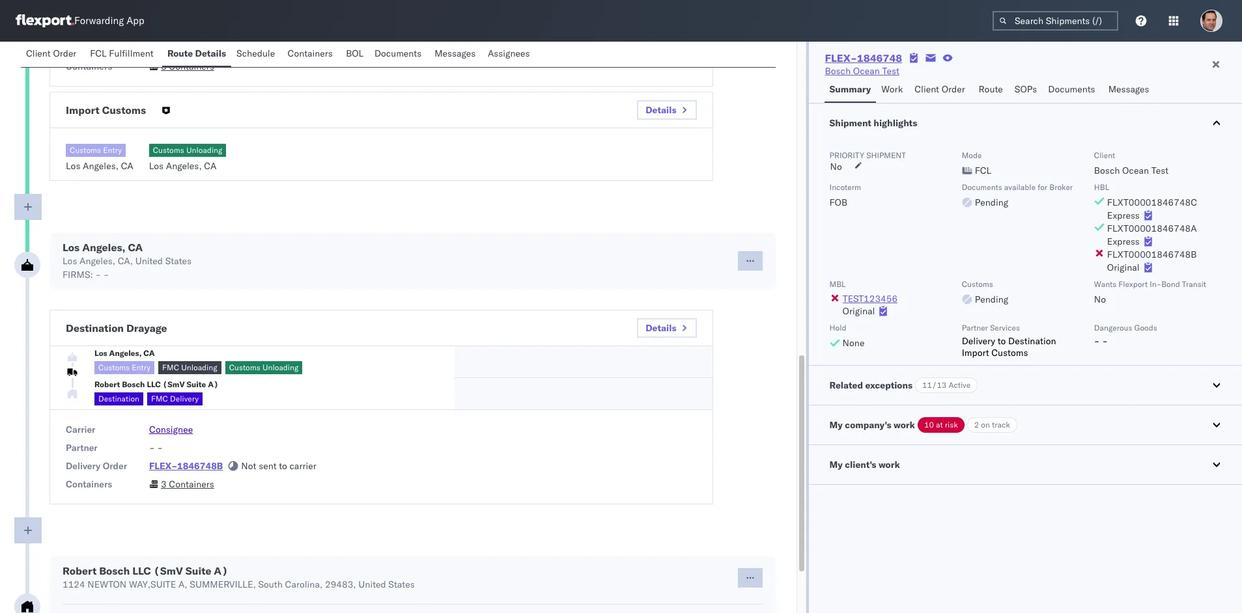 Task type: locate. For each thing, give the bounding box(es) containing it.
suite for robert bosch llc (smv suite a) 1124 newton way,suite a, summerville, south carolina, 29483, united states
[[186, 565, 211, 578]]

1 horizontal spatial route
[[979, 83, 1003, 95]]

my left client's at bottom
[[830, 459, 843, 471]]

partner up delivery order
[[66, 442, 98, 454]]

1 details button from the top
[[637, 100, 697, 120]]

a)
[[208, 380, 219, 390], [214, 565, 228, 578]]

messages for topmost messages button
[[435, 48, 476, 59]]

1 vertical spatial delivery
[[170, 394, 199, 404]]

customs entry
[[98, 363, 151, 372]]

shipment highlights
[[830, 117, 917, 129]]

0 vertical spatial route
[[167, 48, 193, 59]]

documents for the topmost documents button
[[375, 48, 422, 59]]

2 pending from the top
[[975, 294, 1009, 306]]

risk
[[945, 420, 958, 430]]

1 vertical spatial llc
[[132, 565, 151, 578]]

united right 29483,
[[359, 579, 386, 591]]

0 horizontal spatial partner
[[66, 442, 98, 454]]

(smv up fmc delivery
[[163, 380, 185, 390]]

0 horizontal spatial delivery
[[66, 461, 100, 472]]

in-
[[1150, 279, 1162, 289]]

carrier up delivery order
[[66, 424, 95, 436]]

unloading for customs unloading
[[262, 363, 299, 372]]

pending for documents available for broker
[[975, 197, 1009, 208]]

original up flexport
[[1107, 262, 1140, 274]]

none
[[843, 337, 865, 349]]

los angeles, ca los angeles, ca, united states firms: - -
[[63, 241, 192, 281]]

3 down "flex-1846748b" button
[[161, 479, 167, 491]]

1 vertical spatial client order
[[915, 83, 965, 95]]

0 vertical spatial 3
[[161, 61, 167, 72]]

1 horizontal spatial entry
[[132, 363, 151, 372]]

documents for documents available for broker
[[962, 182, 1002, 192]]

1 vertical spatial fmc
[[151, 394, 168, 404]]

destination up los angeles, ca
[[66, 322, 124, 335]]

3 down flxt
[[161, 61, 167, 72]]

no inside the 'wants flexport in-bond transit no'
[[1094, 294, 1106, 306]]

-
[[95, 269, 101, 281], [103, 269, 109, 281], [1094, 335, 1100, 347], [1102, 335, 1108, 347], [149, 442, 155, 454], [157, 442, 163, 454]]

partner
[[962, 323, 988, 333], [66, 442, 98, 454]]

1 vertical spatial (smv
[[154, 565, 183, 578]]

(smv for robert bosch llc (smv suite a) 1124 newton way,suite a, summerville, south carolina, 29483, united states
[[154, 565, 183, 578]]

partner left services
[[962, 323, 988, 333]]

llc up way,suite
[[132, 565, 151, 578]]

work
[[882, 83, 903, 95]]

1 vertical spatial no
[[1094, 294, 1106, 306]]

work right client's at bottom
[[879, 459, 900, 471]]

ocean up the flxt00001846748c
[[1122, 165, 1149, 177]]

flex-
[[825, 51, 857, 64], [149, 461, 177, 472]]

customs inside customs entry los angeles, ca
[[70, 145, 101, 155]]

newton
[[88, 579, 127, 591]]

0 vertical spatial robert
[[94, 380, 120, 390]]

destination down services
[[1008, 335, 1056, 347]]

no down the priority
[[830, 161, 842, 173]]

documents
[[375, 48, 422, 59], [1048, 83, 1096, 95], [962, 182, 1002, 192]]

documents button right bol
[[369, 42, 429, 67]]

containers left bol
[[288, 48, 333, 59]]

fcl inside button
[[90, 48, 107, 59]]

1 vertical spatial work
[[879, 459, 900, 471]]

0 vertical spatial ocean
[[853, 65, 880, 77]]

messages
[[435, 48, 476, 59], [1109, 83, 1150, 95]]

containers down delivery order
[[66, 479, 112, 491]]

1 vertical spatial client
[[915, 83, 939, 95]]

assignees button
[[483, 42, 538, 67]]

1 vertical spatial states
[[388, 579, 415, 591]]

3 containers down "flex-1846748b" button
[[161, 479, 214, 491]]

for
[[1038, 182, 1048, 192]]

flexport
[[1119, 279, 1148, 289]]

fmc up robert bosch llc (smv suite a)
[[162, 363, 179, 372]]

robert down customs entry
[[94, 380, 120, 390]]

flex- down - - at the bottom of the page
[[149, 461, 177, 472]]

2 vertical spatial details
[[646, 322, 677, 334]]

1 vertical spatial express
[[1107, 236, 1140, 248]]

bosch inside the client bosch ocean test incoterm fob
[[1094, 165, 1120, 177]]

1 vertical spatial to
[[279, 461, 287, 472]]

bosch for robert bosch llc (smv suite a) 1124 newton way,suite a, summerville, south carolina, 29483, united states
[[99, 565, 130, 578]]

states
[[165, 255, 192, 267], [388, 579, 415, 591]]

work left 10 on the right bottom of the page
[[894, 420, 915, 431]]

3 containers
[[161, 61, 214, 72], [161, 479, 214, 491]]

1 horizontal spatial client order
[[915, 83, 965, 95]]

0 vertical spatial 3 containers
[[161, 61, 214, 72]]

unloading for fmc unloading
[[181, 363, 217, 372]]

angeles, inside customs unloading los angeles, ca
[[166, 160, 202, 172]]

pending up services
[[975, 294, 1009, 306]]

documents button
[[369, 42, 429, 67], [1043, 78, 1103, 103]]

work inside button
[[879, 459, 900, 471]]

work
[[894, 420, 915, 431], [879, 459, 900, 471]]

0 vertical spatial test
[[882, 65, 900, 77]]

1 vertical spatial a)
[[214, 565, 228, 578]]

to right sent
[[279, 461, 287, 472]]

partner inside partner services delivery to destination import customs
[[962, 323, 988, 333]]

robert inside robert bosch llc (smv suite a) 1124 newton way,suite a, summerville, south carolina, 29483, united states
[[63, 565, 97, 578]]

llc inside robert bosch llc (smv suite a) 1124 newton way,suite a, summerville, south carolina, 29483, united states
[[132, 565, 151, 578]]

import up active on the right of page
[[962, 347, 989, 359]]

angeles, inside customs entry los angeles, ca
[[83, 160, 119, 172]]

entry inside customs entry los angeles, ca
[[103, 145, 122, 155]]

not sent to carrier
[[241, 461, 316, 472]]

bosch down customs entry
[[122, 380, 145, 390]]

documents for rightmost documents button
[[1048, 83, 1096, 95]]

0 vertical spatial pending
[[975, 197, 1009, 208]]

0 vertical spatial a)
[[208, 380, 219, 390]]

1 horizontal spatial client order button
[[910, 78, 974, 103]]

flex- for 1846748
[[825, 51, 857, 64]]

1 express from the top
[[1107, 210, 1140, 221]]

original
[[1107, 262, 1140, 274], [843, 306, 875, 317]]

0 horizontal spatial test
[[882, 65, 900, 77]]

1 vertical spatial flex-
[[149, 461, 177, 472]]

1 horizontal spatial partner
[[962, 323, 988, 333]]

priority shipment
[[830, 150, 906, 160]]

1 horizontal spatial ocean
[[1122, 165, 1149, 177]]

1 carrier from the top
[[66, 42, 95, 54]]

0 vertical spatial original
[[1107, 262, 1140, 274]]

0 vertical spatial fcl
[[90, 48, 107, 59]]

1 horizontal spatial no
[[1094, 294, 1106, 306]]

details button
[[637, 100, 697, 120], [637, 319, 697, 338]]

delivery order
[[66, 461, 127, 472]]

active
[[949, 380, 971, 390]]

express up flxt00001846748b
[[1107, 236, 1140, 248]]

test down 1846748
[[882, 65, 900, 77]]

(smv inside robert bosch llc (smv suite a) 1124 newton way,suite a, summerville, south carolina, 29483, united states
[[154, 565, 183, 578]]

1 vertical spatial united
[[359, 579, 386, 591]]

llc up fmc delivery
[[147, 380, 161, 390]]

0 horizontal spatial documents
[[375, 48, 422, 59]]

fmc for fmc delivery
[[151, 394, 168, 404]]

0 vertical spatial details button
[[637, 100, 697, 120]]

states inside los angeles, ca los angeles, ca, united states firms: - -
[[165, 255, 192, 267]]

1 3 containers from the top
[[161, 61, 214, 72]]

states right ca,
[[165, 255, 192, 267]]

1 horizontal spatial import
[[962, 347, 989, 359]]

priority
[[830, 150, 864, 160]]

no down wants
[[1094, 294, 1106, 306]]

client order right work button
[[915, 83, 965, 95]]

suite inside robert bosch llc (smv suite a) 1124 newton way,suite a, summerville, south carolina, 29483, united states
[[186, 565, 211, 578]]

fmc
[[162, 363, 179, 372], [151, 394, 168, 404]]

1 vertical spatial destination
[[1008, 335, 1056, 347]]

0 vertical spatial states
[[165, 255, 192, 267]]

fcl down forwarding
[[90, 48, 107, 59]]

documents button right sops at top right
[[1043, 78, 1103, 103]]

0 horizontal spatial to
[[279, 461, 287, 472]]

los inside customs entry los angeles, ca
[[66, 160, 80, 172]]

1 vertical spatial details
[[646, 104, 677, 116]]

states right 29483,
[[388, 579, 415, 591]]

express up flxt00001846748a at the right top of the page
[[1107, 210, 1140, 221]]

my client's work button
[[809, 446, 1242, 485]]

bosch up newton
[[99, 565, 130, 578]]

messages button
[[429, 42, 483, 67], [1103, 78, 1157, 103]]

client up hbl
[[1094, 150, 1115, 160]]

fmc down robert bosch llc (smv suite a)
[[151, 394, 168, 404]]

0 horizontal spatial documents button
[[369, 42, 429, 67]]

10
[[924, 420, 934, 430]]

1 horizontal spatial documents
[[962, 182, 1002, 192]]

to down services
[[998, 335, 1006, 347]]

documents down mode
[[962, 182, 1002, 192]]

bosch up summary
[[825, 65, 851, 77]]

0 vertical spatial destination
[[66, 322, 124, 335]]

2 vertical spatial client
[[1094, 150, 1115, 160]]

0 horizontal spatial entry
[[103, 145, 122, 155]]

11/13 active
[[922, 380, 971, 390]]

fcl for fcl
[[975, 165, 992, 177]]

2 carrier from the top
[[66, 424, 95, 436]]

entry for customs entry
[[132, 363, 151, 372]]

flex- up the bosch ocean test
[[825, 51, 857, 64]]

united right ca,
[[135, 255, 163, 267]]

import up customs entry los angeles, ca
[[66, 104, 100, 117]]

0 horizontal spatial no
[[830, 161, 842, 173]]

0 vertical spatial entry
[[103, 145, 122, 155]]

customs entry los angeles, ca
[[66, 145, 133, 172]]

client right work button
[[915, 83, 939, 95]]

2 vertical spatial destination
[[98, 394, 139, 404]]

my inside button
[[830, 459, 843, 471]]

client order button right work
[[910, 78, 974, 103]]

angeles,
[[83, 160, 119, 172], [166, 160, 202, 172], [82, 241, 125, 254], [80, 255, 115, 267], [109, 348, 142, 358]]

0 vertical spatial (smv
[[163, 380, 185, 390]]

0 vertical spatial documents button
[[369, 42, 429, 67]]

customs inside customs unloading los angeles, ca
[[153, 145, 184, 155]]

3 containers down route details
[[161, 61, 214, 72]]

fcl down mode
[[975, 165, 992, 177]]

fcl fulfillment button
[[85, 42, 162, 67]]

route
[[167, 48, 193, 59], [979, 83, 1003, 95]]

a) inside robert bosch llc (smv suite a) 1124 newton way,suite a, summerville, south carolina, 29483, united states
[[214, 565, 228, 578]]

bosch for client bosch ocean test incoterm fob
[[1094, 165, 1120, 177]]

test up the flxt00001846748c
[[1152, 165, 1169, 177]]

2 3 from the top
[[161, 479, 167, 491]]

0 horizontal spatial united
[[135, 255, 163, 267]]

work for my client's work
[[879, 459, 900, 471]]

my left company's
[[830, 420, 843, 431]]

entry down los angeles, ca
[[132, 363, 151, 372]]

2 express from the top
[[1107, 236, 1140, 248]]

0 horizontal spatial states
[[165, 255, 192, 267]]

1 vertical spatial entry
[[132, 363, 151, 372]]

pending
[[975, 197, 1009, 208], [975, 294, 1009, 306]]

ca
[[121, 160, 133, 172], [204, 160, 217, 172], [128, 241, 143, 254], [144, 348, 155, 358]]

0 vertical spatial documents
[[375, 48, 422, 59]]

(smv for robert bosch llc (smv suite a)
[[163, 380, 185, 390]]

carrier down "forwarding app" link on the top of page
[[66, 42, 95, 54]]

(smv up a,
[[154, 565, 183, 578]]

customs
[[102, 104, 146, 117], [70, 145, 101, 155], [153, 145, 184, 155], [962, 279, 993, 289], [992, 347, 1028, 359], [98, 363, 130, 372], [229, 363, 260, 372]]

robert up 1124
[[63, 565, 97, 578]]

1 3 from the top
[[161, 61, 167, 72]]

suite
[[187, 380, 206, 390], [186, 565, 211, 578]]

0 vertical spatial client order button
[[21, 42, 85, 67]]

0 vertical spatial united
[[135, 255, 163, 267]]

documents right bol 'button'
[[375, 48, 422, 59]]

suite up a,
[[186, 565, 211, 578]]

0 horizontal spatial order
[[53, 48, 76, 59]]

0 horizontal spatial messages button
[[429, 42, 483, 67]]

test
[[882, 65, 900, 77], [1152, 165, 1169, 177]]

customs for customs unloading los angeles, ca
[[153, 145, 184, 155]]

1 vertical spatial messages
[[1109, 83, 1150, 95]]

containers
[[288, 48, 333, 59], [66, 61, 112, 72], [169, 61, 214, 72], [66, 479, 112, 491], [169, 479, 214, 491]]

2 vertical spatial documents
[[962, 182, 1002, 192]]

0 horizontal spatial client order button
[[21, 42, 85, 67]]

delivery
[[962, 335, 995, 347], [170, 394, 199, 404], [66, 461, 100, 472]]

way,suite
[[129, 579, 176, 591]]

containers button
[[282, 42, 341, 67]]

1 vertical spatial documents
[[1048, 83, 1096, 95]]

suite down fmc unloading
[[187, 380, 206, 390]]

0 vertical spatial flex-
[[825, 51, 857, 64]]

destination down customs entry
[[98, 394, 139, 404]]

fcl
[[90, 48, 107, 59], [975, 165, 992, 177]]

containers inside containers button
[[288, 48, 333, 59]]

summerville,
[[190, 579, 256, 591]]

2 horizontal spatial client
[[1094, 150, 1115, 160]]

schedule button
[[231, 42, 282, 67]]

unloading inside customs unloading los angeles, ca
[[186, 145, 222, 155]]

original down test123456 button
[[843, 306, 875, 317]]

route inside button
[[979, 83, 1003, 95]]

client order button down flexport. image
[[21, 42, 85, 67]]

ocean down flex-1846748 at the right of page
[[853, 65, 880, 77]]

express for flxt00001846748a
[[1107, 236, 1140, 248]]

1 vertical spatial documents button
[[1043, 78, 1103, 103]]

1 vertical spatial route
[[979, 83, 1003, 95]]

0 vertical spatial delivery
[[962, 335, 995, 347]]

a) for robert bosch llc (smv suite a) 1124 newton way,suite a, summerville, south carolina, 29483, united states
[[214, 565, 228, 578]]

2 on track
[[974, 420, 1010, 430]]

documents right sops button
[[1048, 83, 1096, 95]]

south
[[258, 579, 283, 591]]

client order down flexport. image
[[26, 48, 76, 59]]

united inside robert bosch llc (smv suite a) 1124 newton way,suite a, summerville, south carolina, 29483, united states
[[359, 579, 386, 591]]

0 vertical spatial no
[[830, 161, 842, 173]]

route inside "button"
[[167, 48, 193, 59]]

unloading for customs unloading los angeles, ca
[[186, 145, 222, 155]]

1 horizontal spatial messages
[[1109, 83, 1150, 95]]

destination for destination drayage
[[66, 322, 124, 335]]

3
[[161, 61, 167, 72], [161, 479, 167, 491]]

1 horizontal spatial to
[[998, 335, 1006, 347]]

destination
[[66, 322, 124, 335], [1008, 335, 1056, 347], [98, 394, 139, 404]]

client down flexport. image
[[26, 48, 51, 59]]

0 vertical spatial messages
[[435, 48, 476, 59]]

2 horizontal spatial documents
[[1048, 83, 1096, 95]]

entry for customs entry los angeles, ca
[[103, 145, 122, 155]]

2 details button from the top
[[637, 319, 697, 338]]

llc for robert bosch llc (smv suite a)
[[147, 380, 161, 390]]

unloading
[[186, 145, 222, 155], [181, 363, 217, 372], [262, 363, 299, 372]]

suite for robert bosch llc (smv suite a)
[[187, 380, 206, 390]]

1 pending from the top
[[975, 197, 1009, 208]]

documents available for broker
[[962, 182, 1073, 192]]

united inside los angeles, ca los angeles, ca, united states firms: - -
[[135, 255, 163, 267]]

1 vertical spatial client order button
[[910, 78, 974, 103]]

ocean inside the client bosch ocean test incoterm fob
[[1122, 165, 1149, 177]]

(smv
[[163, 380, 185, 390], [154, 565, 183, 578]]

0 horizontal spatial original
[[843, 306, 875, 317]]

fmc for fmc unloading
[[162, 363, 179, 372]]

1 vertical spatial original
[[843, 306, 875, 317]]

pending for customs
[[975, 294, 1009, 306]]

bosch up hbl
[[1094, 165, 1120, 177]]

1 my from the top
[[830, 420, 843, 431]]

1 horizontal spatial messages button
[[1103, 78, 1157, 103]]

1 horizontal spatial states
[[388, 579, 415, 591]]

1 horizontal spatial united
[[359, 579, 386, 591]]

1846748b
[[177, 461, 223, 472]]

client bosch ocean test incoterm fob
[[830, 150, 1169, 208]]

partner services delivery to destination import customs
[[962, 323, 1056, 359]]

a) down fmc unloading
[[208, 380, 219, 390]]

1 vertical spatial 3
[[161, 479, 167, 491]]

2 my from the top
[[830, 459, 843, 471]]

0 vertical spatial express
[[1107, 210, 1140, 221]]

1 vertical spatial robert
[[63, 565, 97, 578]]

a) up summerville,
[[214, 565, 228, 578]]

united
[[135, 255, 163, 267], [359, 579, 386, 591]]

0 horizontal spatial client order
[[26, 48, 76, 59]]

1 vertical spatial fcl
[[975, 165, 992, 177]]

1 horizontal spatial original
[[1107, 262, 1140, 274]]

los
[[66, 160, 80, 172], [149, 160, 164, 172], [63, 241, 80, 254], [63, 255, 77, 267], [94, 348, 107, 358]]

1 horizontal spatial test
[[1152, 165, 1169, 177]]

client order
[[26, 48, 76, 59], [915, 83, 965, 95]]

partner for partner
[[66, 442, 98, 454]]

customs inside partner services delivery to destination import customs
[[992, 347, 1028, 359]]

1 vertical spatial test
[[1152, 165, 1169, 177]]

entry down import customs
[[103, 145, 122, 155]]

bosch inside robert bosch llc (smv suite a) 1124 newton way,suite a, summerville, south carolina, 29483, united states
[[99, 565, 130, 578]]

0 horizontal spatial messages
[[435, 48, 476, 59]]

1 vertical spatial carrier
[[66, 424, 95, 436]]

pending down documents available for broker
[[975, 197, 1009, 208]]



Task type: vqa. For each thing, say whether or not it's contained in the screenshot.
documents available for broker
yes



Task type: describe. For each thing, give the bounding box(es) containing it.
flex- for 1846748b
[[149, 461, 177, 472]]

customs for customs unloading
[[229, 363, 260, 372]]

commercial
[[198, 42, 247, 54]]

Search Shipments (/) text field
[[993, 11, 1119, 31]]

test123456
[[843, 293, 898, 305]]

work for my company's work
[[894, 420, 915, 431]]

summary
[[830, 83, 871, 95]]

mbl
[[830, 279, 846, 289]]

route details
[[167, 48, 226, 59]]

fob
[[830, 197, 848, 208]]

- -
[[149, 442, 163, 454]]

shipment
[[830, 117, 872, 129]]

work button
[[876, 78, 910, 103]]

1 horizontal spatial order
[[103, 461, 127, 472]]

fmc unloading
[[162, 363, 217, 372]]

forwarding app link
[[16, 14, 144, 27]]

0 vertical spatial order
[[53, 48, 76, 59]]

sent
[[259, 461, 277, 472]]

robert for robert bosch llc (smv suite a) 1124 newton way,suite a, summerville, south carolina, 29483, united states
[[63, 565, 97, 578]]

a,
[[178, 579, 187, 591]]

ca,
[[118, 255, 133, 267]]

robert for robert bosch llc (smv suite a)
[[94, 380, 120, 390]]

route for route details
[[167, 48, 193, 59]]

flex-1846748 link
[[825, 51, 902, 64]]

customs for customs entry
[[98, 363, 130, 372]]

client's
[[845, 459, 877, 471]]

los inside customs unloading los angeles, ca
[[149, 160, 164, 172]]

app
[[126, 15, 144, 27]]

client inside the client bosch ocean test incoterm fob
[[1094, 150, 1115, 160]]

flxt00001846748a
[[1107, 223, 1197, 235]]

wants flexport in-bond transit no
[[1094, 279, 1207, 306]]

express for flxt00001846748c
[[1107, 210, 1140, 221]]

1 vertical spatial order
[[942, 83, 965, 95]]

shipment
[[867, 150, 906, 160]]

destination drayage
[[66, 322, 167, 335]]

containers down fcl fulfillment
[[66, 61, 112, 72]]

0 vertical spatial client order
[[26, 48, 76, 59]]

1 horizontal spatial documents button
[[1043, 78, 1103, 103]]

delivery inside partner services delivery to destination import customs
[[962, 335, 995, 347]]

states inside robert bosch llc (smv suite a) 1124 newton way,suite a, summerville, south carolina, 29483, united states
[[388, 579, 415, 591]]

hbl
[[1094, 182, 1110, 192]]

2
[[974, 420, 979, 430]]

1 horizontal spatial client
[[915, 83, 939, 95]]

test inside the client bosch ocean test incoterm fob
[[1152, 165, 1169, 177]]

services
[[990, 323, 1020, 333]]

messages for bottom messages button
[[1109, 83, 1150, 95]]

schedule
[[237, 48, 275, 59]]

fulfillment
[[109, 48, 153, 59]]

to inside partner services delivery to destination import customs
[[998, 335, 1006, 347]]

0 horizontal spatial client
[[26, 48, 51, 59]]

flxt00001846748c
[[1107, 197, 1197, 208]]

consignee
[[149, 424, 193, 436]]

29483,
[[325, 579, 356, 591]]

destination inside partner services delivery to destination import customs
[[1008, 335, 1056, 347]]

carolina,
[[285, 579, 323, 591]]

route details button
[[162, 42, 231, 67]]

forwarding
[[74, 15, 124, 27]]

containers down "flex-1846748b" button
[[169, 479, 214, 491]]

sops button
[[1010, 78, 1043, 103]]

import inside partner services delivery to destination import customs
[[962, 347, 989, 359]]

flxt tpeb commercial line link
[[149, 42, 267, 54]]

flxt00001846748b
[[1107, 249, 1197, 261]]

company's
[[845, 420, 892, 431]]

2 3 containers from the top
[[161, 479, 214, 491]]

fcl for fcl fulfillment
[[90, 48, 107, 59]]

hold
[[830, 323, 847, 333]]

a) for robert bosch llc (smv suite a)
[[208, 380, 219, 390]]

available
[[1004, 182, 1036, 192]]

transit
[[1182, 279, 1207, 289]]

fmc delivery
[[151, 394, 199, 404]]

import customs
[[66, 104, 146, 117]]

0 vertical spatial messages button
[[429, 42, 483, 67]]

1 horizontal spatial delivery
[[170, 394, 199, 404]]

flex-1846748
[[825, 51, 902, 64]]

11/13
[[922, 380, 947, 390]]

mode
[[962, 150, 982, 160]]

ca inside customs entry los angeles, ca
[[121, 160, 133, 172]]

0 vertical spatial import
[[66, 104, 100, 117]]

1 vertical spatial messages button
[[1103, 78, 1157, 103]]

robert bosch llc (smv suite a) 1124 newton way,suite a, summerville, south carolina, 29483, united states
[[63, 565, 415, 591]]

dangerous goods - -
[[1094, 323, 1157, 347]]

exceptions
[[865, 380, 913, 392]]

my company's work
[[830, 420, 915, 431]]

customs unloading
[[229, 363, 299, 372]]

10 at risk
[[924, 420, 958, 430]]

bosch ocean test
[[825, 65, 900, 77]]

bond
[[1162, 279, 1180, 289]]

1846748
[[857, 51, 902, 64]]

1124
[[63, 579, 85, 591]]

summary button
[[824, 78, 876, 103]]

wants
[[1094, 279, 1117, 289]]

my for my client's work
[[830, 459, 843, 471]]

dangerous
[[1094, 323, 1133, 333]]

related exceptions
[[830, 380, 913, 392]]

2 vertical spatial delivery
[[66, 461, 100, 472]]

bol button
[[341, 42, 369, 67]]

sops
[[1015, 83, 1037, 95]]

bol
[[346, 48, 364, 59]]

customs for customs entry los angeles, ca
[[70, 145, 101, 155]]

track
[[992, 420, 1010, 430]]

my client's work
[[830, 459, 900, 471]]

my for my company's work
[[830, 420, 843, 431]]

ca inside customs unloading los angeles, ca
[[204, 160, 217, 172]]

drayage
[[126, 322, 167, 335]]

carrier
[[290, 461, 316, 472]]

details inside "button"
[[195, 48, 226, 59]]

robert bosch llc (smv suite a)
[[94, 380, 219, 390]]

incoterm
[[830, 182, 861, 192]]

at
[[936, 420, 943, 430]]

flxt
[[149, 42, 171, 54]]

forwarding app
[[74, 15, 144, 27]]

bosch inside bosch ocean test link
[[825, 65, 851, 77]]

los angeles, ca
[[94, 348, 155, 358]]

customs unloading los angeles, ca
[[149, 145, 222, 172]]

flexport. image
[[16, 14, 74, 27]]

destination for destination
[[98, 394, 139, 404]]

customs for customs
[[962, 279, 993, 289]]

test123456 button
[[843, 293, 898, 305]]

flex-1846748b
[[149, 461, 223, 472]]

containers down route details
[[169, 61, 214, 72]]

assignees
[[488, 48, 530, 59]]

0 horizontal spatial ocean
[[853, 65, 880, 77]]

partner for partner services delivery to destination import customs
[[962, 323, 988, 333]]

bosch for robert bosch llc (smv suite a)
[[122, 380, 145, 390]]

not
[[241, 461, 256, 472]]

ca inside los angeles, ca los angeles, ca, united states firms: - -
[[128, 241, 143, 254]]

carrier for partner
[[66, 424, 95, 436]]

route button
[[974, 78, 1010, 103]]

fcl fulfillment
[[90, 48, 153, 59]]

tpeb
[[173, 42, 195, 54]]

carrier for containers
[[66, 42, 95, 54]]

route for route
[[979, 83, 1003, 95]]

llc for robert bosch llc (smv suite a) 1124 newton way,suite a, summerville, south carolina, 29483, united states
[[132, 565, 151, 578]]

related
[[830, 380, 863, 392]]



